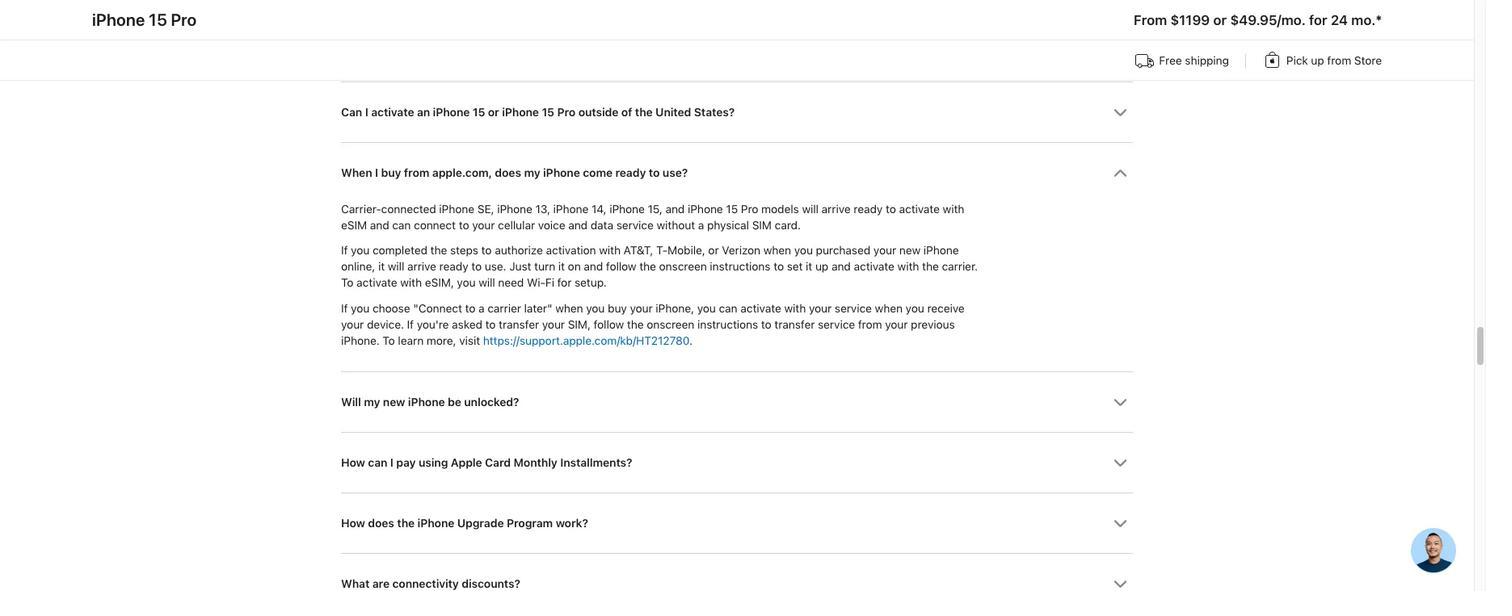 Task type: describe. For each thing, give the bounding box(es) containing it.
2 horizontal spatial from
[[1327, 54, 1351, 67]]

free
[[1159, 54, 1182, 67]]

an
[[417, 106, 430, 118]]

from $1199 or $49.95 /mo. for 24 mo. *
[[1134, 12, 1382, 28]]

if for if you completed the steps to authorize activation with at&t, t-mobile, or verizon when you purchased your new iphone online, it will arrive ready to use. just turn it on and follow the onscreen instructions to set it up and activate with the carrier. to activate with esim, you will need wi-fi for setup.
[[341, 244, 348, 257]]

when
[[341, 166, 372, 179]]

upgrade
[[457, 517, 504, 530]]

or inside dropdown button
[[488, 106, 499, 118]]

data
[[590, 219, 613, 232]]

for inside if you completed the steps to authorize activation with at&t, t-mobile, or verizon when you purchased your new iphone online, it will arrive ready to use. just turn it on and follow the onscreen instructions to set it up and activate with the carrier. to activate with esim, you will need wi-fi for setup.
[[557, 277, 572, 290]]

can inside if you choose "connect to a carrier later" when you buy your iphone, you can activate with your service when you receive your device. if you're asked to transfer your sim, follow the onscreen instructions to transfer service from your previous iphone. to learn more, visit
[[719, 302, 737, 315]]

https://support.apple.com/kb/ht212780 link
[[483, 334, 689, 347]]

follow inside if you choose "connect to a carrier later" when you buy your iphone, you can activate with your service when you receive your device. if you're asked to transfer your sim, follow the onscreen instructions to transfer service from your previous iphone. to learn more, visit
[[594, 318, 624, 331]]

i for can
[[365, 106, 368, 118]]

with down data
[[599, 244, 621, 257]]

monthly
[[514, 456, 557, 469]]

activate inside dropdown button
[[371, 106, 414, 118]]

1 iphone 15 from the left
[[433, 106, 485, 118]]

be
[[448, 396, 461, 409]]

chevrondown image inside will my new iphone be unlocked? dropdown button
[[1114, 396, 1127, 409]]

how does the iphone upgrade program work?
[[341, 517, 588, 530]]

iphone left be
[[408, 396, 445, 409]]

can
[[341, 106, 362, 118]]

carrier-connected iphone se, iphone 13, iphone 14, iphone 15, and iphone 15 pro models will arrive ready to activate with esim and can connect to your cellular voice and data service without a physical sim card.
[[341, 203, 964, 232]]

connected
[[381, 203, 436, 216]]

the left steps
[[430, 244, 447, 257]]

installments?
[[560, 456, 632, 469]]

how for how does the iphone upgrade program work?
[[341, 517, 365, 530]]

outside
[[578, 106, 618, 118]]

if you completed the steps to authorize activation with at&t, t-mobile, or verizon when you purchased your new iphone online, it will arrive ready to use. just turn it on and follow the onscreen instructions to set it up and activate with the carrier. to activate with esim, you will need wi-fi for setup.
[[341, 244, 978, 290]]

you're
[[417, 318, 449, 331]]

from
[[1134, 12, 1167, 28]]

are
[[372, 577, 390, 590]]

arrive inside the carrier-connected iphone se, iphone 13, iphone 14, iphone 15, and iphone 15 pro models will arrive ready to activate with esim and can connect to your cellular voice and data service without a physical sim card.
[[822, 203, 851, 216]]

mo.
[[1351, 12, 1376, 28]]

work?
[[556, 517, 588, 530]]

setup.
[[575, 277, 607, 290]]

1 horizontal spatial will
[[479, 277, 495, 290]]

chevrondown image inside what are connectivity discounts? dropdown button
[[1114, 577, 1127, 591]]

pro inside dropdown button
[[557, 106, 576, 118]]

15,
[[648, 203, 662, 216]]

program
[[507, 517, 553, 530]]

states?
[[694, 106, 735, 118]]

free shipping
[[1159, 54, 1229, 67]]

new inside dropdown button
[[383, 396, 405, 409]]

1 horizontal spatial up
[[1311, 54, 1324, 67]]

2 it from the left
[[558, 260, 565, 273]]

fi
[[545, 277, 554, 290]]

of
[[621, 106, 632, 118]]

https://support.apple.com/kb/ht212780
[[483, 334, 689, 347]]

learn
[[398, 334, 424, 347]]

your left iphone,
[[630, 302, 653, 315]]

chevrondown image for work?
[[1114, 517, 1127, 531]]

iphone 14,
[[553, 203, 606, 216]]

with inside if you choose "connect to a carrier later" when you buy your iphone, you can activate with your service when you receive your device. if you're asked to transfer your sim, follow the onscreen instructions to transfer service from your previous iphone. to learn more, visit
[[784, 302, 806, 315]]

models
[[761, 203, 799, 216]]

you up set
[[794, 244, 813, 257]]

my inside list item
[[524, 166, 540, 179]]

list containing can i activate an iphone 15 or iphone 15 pro outside of the united states?
[[341, 21, 1133, 592]]

more,
[[427, 334, 456, 347]]

what are connectivity discounts? button
[[341, 554, 1133, 592]]

connectivity
[[392, 577, 459, 590]]

to inside if you completed the steps to authorize activation with at&t, t-mobile, or verizon when you purchased your new iphone online, it will arrive ready to use. just turn it on and follow the onscreen instructions to set it up and activate with the carrier. to activate with esim, you will need wi-fi for setup.
[[341, 277, 353, 290]]

new inside if you completed the steps to authorize activation with at&t, t-mobile, or verizon when you purchased your new iphone online, it will arrive ready to use. just turn it on and follow the onscreen instructions to set it up and activate with the carrier. to activate with esim, you will need wi-fi for setup.
[[899, 244, 921, 257]]

if for if you choose "connect to a carrier later" when you buy your iphone, you can activate with your service when you receive your device. if you're asked to transfer your sim, follow the onscreen instructions to transfer service from your previous iphone. to learn more, visit
[[341, 302, 348, 315]]

you right esim,
[[457, 277, 476, 290]]

https://support.apple.com/kb/ht212780 .
[[483, 334, 692, 347]]

onscreen inside if you completed the steps to authorize activation with at&t, t-mobile, or verizon when you purchased your new iphone online, it will arrive ready to use. just turn it on and follow the onscreen instructions to set it up and activate with the carrier. to activate with esim, you will need wi-fi for setup.
[[659, 260, 707, 273]]

just
[[509, 260, 531, 273]]

how can i pay using apple card monthly installments?
[[341, 456, 632, 469]]

activation
[[546, 244, 596, 257]]

chevrondown image for installments?
[[1114, 456, 1127, 470]]

later"
[[524, 302, 552, 315]]

your down later"
[[542, 318, 565, 331]]

your up iphone. on the left of page
[[341, 318, 364, 331]]

what are connectivity discounts?
[[341, 577, 520, 590]]

2 vertical spatial if
[[407, 318, 414, 331]]

3 it from the left
[[806, 260, 812, 273]]

$49.95
[[1230, 12, 1277, 28]]

list item containing when i buy from apple.com, does my iphone come ready to use?
[[341, 142, 1133, 371]]

*
[[1376, 12, 1382, 28]]

iphone.
[[341, 334, 380, 347]]

iphone 15 pro link
[[92, 10, 197, 30]]

wi-
[[527, 277, 545, 290]]

how can i pay using apple card monthly installments? button
[[341, 433, 1133, 493]]

from inside if you choose "connect to a carrier later" when you buy your iphone, you can activate with your service when you receive your device. if you're asked to transfer your sim, follow the onscreen instructions to transfer service from your previous iphone. to learn more, visit
[[858, 318, 882, 331]]

sim,
[[568, 318, 591, 331]]

.
[[689, 334, 692, 347]]

unlocked?
[[464, 396, 519, 409]]

can inside the carrier-connected iphone se, iphone 13, iphone 14, iphone 15, and iphone 15 pro models will arrive ready to activate with esim and can connect to your cellular voice and data service without a physical sim card.
[[392, 219, 411, 232]]

$1199
[[1170, 12, 1210, 28]]

pro inside the carrier-connected iphone se, iphone 13, iphone 14, iphone 15, and iphone 15 pro models will arrive ready to activate with esim and can connect to your cellular voice and data service without a physical sim card.
[[741, 203, 758, 216]]

0 horizontal spatial when
[[555, 302, 583, 315]]

ready inside dropdown button
[[615, 166, 646, 179]]

iphone 13,
[[497, 203, 550, 216]]

"connect
[[413, 302, 462, 315]]

you right iphone,
[[697, 302, 716, 315]]

ready inside if you completed the steps to authorize activation with at&t, t-mobile, or verizon when you purchased your new iphone online, it will arrive ready to use. just turn it on and follow the onscreen instructions to set it up and activate with the carrier. to activate with esim, you will need wi-fi for setup.
[[439, 260, 468, 273]]

at&t,
[[624, 244, 653, 257]]

1 transfer from the left
[[499, 318, 539, 331]]

iphone inside if you completed the steps to authorize activation with at&t, t-mobile, or verizon when you purchased your new iphone online, it will arrive ready to use. just turn it on and follow the onscreen instructions to set it up and activate with the carrier. to activate with esim, you will need wi-fi for setup.
[[924, 244, 959, 257]]

card.
[[775, 219, 801, 232]]

with left carrier.
[[898, 260, 919, 273]]

using
[[419, 456, 448, 469]]

device.
[[367, 318, 404, 331]]

use.
[[485, 260, 506, 273]]

iphone left 15
[[688, 203, 723, 216]]

and down purchased
[[831, 260, 851, 273]]

the left carrier.
[[922, 260, 939, 273]]

voice
[[538, 219, 565, 232]]

physical
[[707, 219, 749, 232]]

a inside the carrier-connected iphone se, iphone 13, iphone 14, iphone 15, and iphone 15 pro models will arrive ready to activate with esim and can connect to your cellular voice and data service without a physical sim card.
[[698, 219, 704, 232]]

2 vertical spatial service
[[818, 318, 855, 331]]

1 horizontal spatial for
[[1309, 12, 1327, 28]]

chevrondown image for come
[[1114, 166, 1127, 180]]

can inside dropdown button
[[368, 456, 387, 469]]

apple
[[451, 456, 482, 469]]

instructions inside if you choose "connect to a carrier later" when you buy your iphone, you can activate with your service when you receive your device. if you're asked to transfer your sim, follow the onscreen instructions to transfer service from your previous iphone. to learn more, visit
[[697, 318, 758, 331]]

t-
[[656, 244, 667, 257]]

2 vertical spatial i
[[390, 456, 393, 469]]

with inside the carrier-connected iphone se, iphone 13, iphone 14, iphone 15, and iphone 15 pro models will arrive ready to activate with esim and can connect to your cellular voice and data service without a physical sim card.
[[943, 203, 964, 216]]



Task type: vqa. For each thing, say whether or not it's contained in the screenshot.
Data
yes



Task type: locate. For each thing, give the bounding box(es) containing it.
iphone left 15,
[[609, 203, 645, 216]]

choose
[[372, 302, 410, 315]]

does up are
[[368, 517, 394, 530]]

iphone se,
[[439, 203, 494, 216]]

1 chevrondown image from the top
[[1114, 166, 1127, 180]]

on
[[568, 260, 581, 273]]

my
[[524, 166, 540, 179], [364, 396, 380, 409]]

visit
[[459, 334, 480, 347]]

ready right come
[[615, 166, 646, 179]]

0 horizontal spatial arrive
[[407, 260, 436, 273]]

the down pay
[[397, 517, 415, 530]]

set
[[787, 260, 803, 273]]

buy inside dropdown button
[[381, 166, 401, 179]]

1 horizontal spatial or
[[708, 244, 719, 257]]

activate inside if you choose "connect to a carrier later" when you buy your iphone, you can activate with your service when you receive your device. if you're asked to transfer your sim, follow the onscreen instructions to transfer service from your previous iphone. to learn more, visit
[[740, 302, 781, 315]]

1 chevrondown image from the top
[[1114, 106, 1127, 119]]

1 horizontal spatial it
[[558, 260, 565, 273]]

1 horizontal spatial when
[[763, 244, 791, 257]]

will right the models on the right of page
[[802, 203, 819, 216]]

a
[[698, 219, 704, 232], [478, 302, 484, 315]]

follow down at&t,
[[606, 260, 636, 273]]

it right set
[[806, 260, 812, 273]]

to inside dropdown button
[[649, 166, 660, 179]]

chevrondown image inside when i buy from apple.com, does my iphone come ready to use? dropdown button
[[1114, 166, 1127, 180]]

your inside if you completed the steps to authorize activation with at&t, t-mobile, or verizon when you purchased your new iphone online, it will arrive ready to use. just turn it on and follow the onscreen instructions to set it up and activate with the carrier. to activate with esim, you will need wi-fi for setup.
[[873, 244, 896, 257]]

2 transfer from the left
[[774, 318, 815, 331]]

0 vertical spatial instructions
[[710, 260, 770, 273]]

0 vertical spatial follow
[[606, 260, 636, 273]]

if up the 'learn'
[[407, 318, 414, 331]]

iphone left come
[[543, 166, 580, 179]]

list containing free shipping
[[92, 48, 1382, 77]]

1 vertical spatial for
[[557, 277, 572, 290]]

how up what
[[341, 517, 365, 530]]

and up without
[[665, 203, 685, 216]]

does inside list item
[[495, 166, 521, 179]]

connect
[[414, 219, 456, 232]]

new right purchased
[[899, 244, 921, 257]]

2 horizontal spatial will
[[802, 203, 819, 216]]

without
[[657, 219, 695, 232]]

purchased
[[816, 244, 870, 257]]

0 vertical spatial to
[[341, 277, 353, 290]]

sim
[[752, 219, 772, 232]]

service inside the carrier-connected iphone se, iphone 13, iphone 14, iphone 15, and iphone 15 pro models will arrive ready to activate with esim and can connect to your cellular voice and data service without a physical sim card.
[[616, 219, 654, 232]]

2 how from the top
[[341, 517, 365, 530]]

how inside how does the iphone upgrade program work? dropdown button
[[341, 517, 365, 530]]

and
[[665, 203, 685, 216], [370, 219, 389, 232], [568, 219, 588, 232], [584, 260, 603, 273], [831, 260, 851, 273]]

my up iphone 13,
[[524, 166, 540, 179]]

0 vertical spatial from
[[1327, 54, 1351, 67]]

from left previous
[[858, 318, 882, 331]]

0 horizontal spatial pro
[[557, 106, 576, 118]]

2 vertical spatial from
[[858, 318, 882, 331]]

1 vertical spatial onscreen
[[647, 318, 694, 331]]

2 vertical spatial will
[[479, 277, 495, 290]]

1 vertical spatial follow
[[594, 318, 624, 331]]

iphone,
[[656, 302, 694, 315]]

will down completed
[[388, 260, 404, 273]]

1 vertical spatial or
[[488, 106, 499, 118]]

your down purchased
[[809, 302, 832, 315]]

0 horizontal spatial for
[[557, 277, 572, 290]]

how
[[341, 456, 365, 469], [341, 517, 365, 530]]

iphone left upgrade
[[417, 517, 454, 530]]

ready up purchased
[[854, 203, 883, 216]]

0 vertical spatial ready
[[615, 166, 646, 179]]

1 horizontal spatial my
[[524, 166, 540, 179]]

15
[[726, 203, 738, 216]]

1 horizontal spatial pro
[[741, 203, 758, 216]]

1 horizontal spatial ready
[[615, 166, 646, 179]]

1 vertical spatial a
[[478, 302, 484, 315]]

2 vertical spatial chevrondown image
[[1114, 517, 1127, 531]]

i for when
[[375, 166, 378, 179]]

0 vertical spatial new
[[899, 244, 921, 257]]

when
[[763, 244, 791, 257], [555, 302, 583, 315], [875, 302, 903, 315]]

can right iphone,
[[719, 302, 737, 315]]

mobile,
[[667, 244, 705, 257]]

list item
[[341, 142, 1133, 371]]

esim,
[[425, 277, 454, 290]]

3 chevrondown image from the top
[[1114, 517, 1127, 531]]

2 chevrondown image from the top
[[1114, 396, 1127, 409]]

0 horizontal spatial i
[[365, 106, 368, 118]]

up right pick
[[1311, 54, 1324, 67]]

0 vertical spatial can
[[392, 219, 411, 232]]

and down carrier-
[[370, 219, 389, 232]]

1 horizontal spatial from
[[858, 318, 882, 331]]

how inside how can i pay using apple card monthly installments? dropdown button
[[341, 456, 365, 469]]

a up asked
[[478, 302, 484, 315]]

the inside if you choose "connect to a carrier later" when you buy your iphone, you can activate with your service when you receive your device. if you're asked to transfer your sim, follow the onscreen instructions to transfer service from your previous iphone. to learn more, visit
[[627, 318, 644, 331]]

my right will
[[364, 396, 380, 409]]

with up carrier.
[[943, 203, 964, 216]]

store
[[1354, 54, 1382, 67]]

when left 'receive'
[[875, 302, 903, 315]]

you up previous
[[906, 302, 924, 315]]

up down purchased
[[815, 260, 828, 273]]

1 horizontal spatial a
[[698, 219, 704, 232]]

2 iphone 15 from the left
[[502, 106, 554, 118]]

instructions inside if you completed the steps to authorize activation with at&t, t-mobile, or verizon when you purchased your new iphone online, it will arrive ready to use. just turn it on and follow the onscreen instructions to set it up and activate with the carrier. to activate with esim, you will need wi-fi for setup.
[[710, 260, 770, 273]]

0 vertical spatial arrive
[[822, 203, 851, 216]]

your right purchased
[[873, 244, 896, 257]]

2 chevrondown image from the top
[[1114, 456, 1127, 470]]

activate inside the carrier-connected iphone se, iphone 13, iphone 14, iphone 15, and iphone 15 pro models will arrive ready to activate with esim and can connect to your cellular voice and data service without a physical sim card.
[[899, 203, 940, 216]]

0 horizontal spatial to
[[341, 277, 353, 290]]

when inside if you completed the steps to authorize activation with at&t, t-mobile, or verizon when you purchased your new iphone online, it will arrive ready to use. just turn it on and follow the onscreen instructions to set it up and activate with the carrier. to activate with esim, you will need wi-fi for setup.
[[763, 244, 791, 257]]

new right will
[[383, 396, 405, 409]]

service
[[616, 219, 654, 232], [835, 302, 872, 315], [818, 318, 855, 331]]

iphone 15 right an
[[433, 106, 485, 118]]

0 vertical spatial does
[[495, 166, 521, 179]]

1 vertical spatial arrive
[[407, 260, 436, 273]]

does
[[495, 166, 521, 179], [368, 517, 394, 530]]

1 vertical spatial chevrondown image
[[1114, 456, 1127, 470]]

2 horizontal spatial or
[[1213, 12, 1227, 28]]

completed
[[372, 244, 427, 257]]

to down device.
[[383, 334, 395, 347]]

when up set
[[763, 244, 791, 257]]

the right of in the left top of the page
[[635, 106, 653, 118]]

or up when i buy from apple.com, does my iphone come ready to use?
[[488, 106, 499, 118]]

will inside the carrier-connected iphone se, iphone 13, iphone 14, iphone 15, and iphone 15 pro models will arrive ready to activate with esim and can connect to your cellular voice and data service without a physical sim card.
[[802, 203, 819, 216]]

1 vertical spatial up
[[815, 260, 828, 273]]

0 vertical spatial up
[[1311, 54, 1324, 67]]

a right without
[[698, 219, 704, 232]]

0 vertical spatial how
[[341, 456, 365, 469]]

chevrondown image inside how does the iphone upgrade program work? dropdown button
[[1114, 517, 1127, 531]]

to
[[341, 277, 353, 290], [383, 334, 395, 347]]

for right fi
[[557, 277, 572, 290]]

1 horizontal spatial transfer
[[774, 318, 815, 331]]

can i activate an iphone 15 or iphone 15 pro outside of the united states? button
[[341, 82, 1133, 142]]

i right when
[[375, 166, 378, 179]]

transfer down the carrier
[[499, 318, 539, 331]]

onscreen down iphone,
[[647, 318, 694, 331]]

and down iphone 14,
[[568, 219, 588, 232]]

1 it from the left
[[378, 260, 385, 273]]

1 horizontal spatial i
[[375, 166, 378, 179]]

to inside if you choose "connect to a carrier later" when you buy your iphone, you can activate with your service when you receive your device. if you're asked to transfer your sim, follow the onscreen instructions to transfer service from your previous iphone. to learn more, visit
[[383, 334, 395, 347]]

carrier.
[[942, 260, 978, 273]]

how left pay
[[341, 456, 365, 469]]

receive
[[927, 302, 965, 315]]

2 horizontal spatial can
[[719, 302, 737, 315]]

pro right 15
[[741, 203, 758, 216]]

carrier
[[487, 302, 521, 315]]

with left esim,
[[400, 277, 422, 290]]

1 horizontal spatial to
[[383, 334, 395, 347]]

it left on
[[558, 260, 565, 273]]

arrive inside if you completed the steps to authorize activation with at&t, t-mobile, or verizon when you purchased your new iphone online, it will arrive ready to use. just turn it on and follow the onscreen instructions to set it up and activate with the carrier. to activate with esim, you will need wi-fi for setup.
[[407, 260, 436, 273]]

0 horizontal spatial does
[[368, 517, 394, 530]]

when up sim, on the left of page
[[555, 302, 583, 315]]

card
[[485, 456, 511, 469]]

for left 24
[[1309, 12, 1327, 28]]

from inside dropdown button
[[404, 166, 429, 179]]

from up connected on the left of the page
[[404, 166, 429, 179]]

arrive up esim,
[[407, 260, 436, 273]]

authorize
[[495, 244, 543, 257]]

ready down steps
[[439, 260, 468, 273]]

2 horizontal spatial ready
[[854, 203, 883, 216]]

your down 'iphone se,'
[[472, 219, 495, 232]]

will
[[341, 396, 361, 409]]

if up iphone. on the left of page
[[341, 302, 348, 315]]

the up https://support.apple.com/kb/ht212780 .
[[627, 318, 644, 331]]

0 vertical spatial service
[[616, 219, 654, 232]]

1 horizontal spatial can
[[392, 219, 411, 232]]

iphone 15 up when i buy from apple.com, does my iphone come ready to use?
[[502, 106, 554, 118]]

if inside if you completed the steps to authorize activation with at&t, t-mobile, or verizon when you purchased your new iphone online, it will arrive ready to use. just turn it on and follow the onscreen instructions to set it up and activate with the carrier. to activate with esim, you will need wi-fi for setup.
[[341, 244, 348, 257]]

2 horizontal spatial i
[[390, 456, 393, 469]]

verizon
[[722, 244, 760, 257]]

cellular
[[498, 219, 535, 232]]

0 horizontal spatial it
[[378, 260, 385, 273]]

pick
[[1286, 54, 1308, 67]]

if up online,
[[341, 244, 348, 257]]

0 vertical spatial chevrondown image
[[1114, 106, 1127, 119]]

previous
[[911, 318, 955, 331]]

buy right when
[[381, 166, 401, 179]]

transfer down set
[[774, 318, 815, 331]]

1 vertical spatial will
[[388, 260, 404, 273]]

0 horizontal spatial my
[[364, 396, 380, 409]]

1 vertical spatial i
[[375, 166, 378, 179]]

chevrondown image inside how can i pay using apple card monthly installments? dropdown button
[[1114, 456, 1127, 470]]

chevrondown image inside can i activate an iphone 15 or iphone 15 pro outside of the united states? dropdown button
[[1114, 106, 1127, 119]]

pay
[[396, 456, 416, 469]]

arrive up purchased
[[822, 203, 851, 216]]

steps
[[450, 244, 478, 257]]

2 vertical spatial or
[[708, 244, 719, 257]]

iphone 15 pro
[[92, 10, 197, 30]]

it right online,
[[378, 260, 385, 273]]

1 vertical spatial pro
[[741, 203, 758, 216]]

need
[[498, 277, 524, 290]]

1 vertical spatial can
[[719, 302, 737, 315]]

0 vertical spatial pro
[[557, 106, 576, 118]]

you up online,
[[351, 244, 369, 257]]

i right can
[[365, 106, 368, 118]]

a inside if you choose "connect to a carrier later" when you buy your iphone, you can activate with your service when you receive your device. if you're asked to transfer your sim, follow the onscreen instructions to transfer service from your previous iphone. to learn more, visit
[[478, 302, 484, 315]]

you up sim, on the left of page
[[586, 302, 605, 315]]

arrive
[[822, 203, 851, 216], [407, 260, 436, 273]]

and up setup.
[[584, 260, 603, 273]]

up
[[1311, 54, 1324, 67], [815, 260, 828, 273]]

can i activate an iphone 15 or iphone 15 pro outside of the united states?
[[341, 106, 735, 118]]

asked
[[452, 318, 482, 331]]

onscreen inside if you choose "connect to a carrier later" when you buy your iphone, you can activate with your service when you receive your device. if you're asked to transfer your sim, follow the onscreen instructions to transfer service from your previous iphone. to learn more, visit
[[647, 318, 694, 331]]

chevrondown image
[[1114, 166, 1127, 180], [1114, 456, 1127, 470], [1114, 577, 1127, 591]]

1 vertical spatial if
[[341, 302, 348, 315]]

i
[[365, 106, 368, 118], [375, 166, 378, 179], [390, 456, 393, 469]]

0 vertical spatial i
[[365, 106, 368, 118]]

0 horizontal spatial new
[[383, 396, 405, 409]]

the down at&t,
[[639, 260, 656, 273]]

chevrondown image for iphone 15
[[1114, 106, 1127, 119]]

iphone up carrier.
[[924, 244, 959, 257]]

follow inside if you completed the steps to authorize activation with at&t, t-mobile, or verizon when you purchased your new iphone online, it will arrive ready to use. just turn it on and follow the onscreen instructions to set it up and activate with the carrier. to activate with esim, you will need wi-fi for setup.
[[606, 260, 636, 273]]

24
[[1331, 12, 1348, 28]]

2 vertical spatial chevrondown image
[[1114, 577, 1127, 591]]

0 horizontal spatial buy
[[381, 166, 401, 179]]

1 vertical spatial how
[[341, 517, 365, 530]]

0 horizontal spatial can
[[368, 456, 387, 469]]

0 horizontal spatial from
[[404, 166, 429, 179]]

iphone
[[543, 166, 580, 179], [609, 203, 645, 216], [688, 203, 723, 216], [924, 244, 959, 257], [408, 396, 445, 409], [417, 517, 454, 530]]

pick up from store
[[1286, 54, 1382, 67]]

buy inside if you choose "connect to a carrier later" when you buy your iphone, you can activate with your service when you receive your device. if you're asked to transfer your sim, follow the onscreen instructions to transfer service from your previous iphone. to learn more, visit
[[608, 302, 627, 315]]

your left previous
[[885, 318, 908, 331]]

united
[[655, 106, 691, 118]]

1 vertical spatial from
[[404, 166, 429, 179]]

use?
[[662, 166, 688, 179]]

does up iphone 13,
[[495, 166, 521, 179]]

when i buy from apple.com, does my iphone come ready to use? button
[[341, 143, 1133, 202]]

with down set
[[784, 302, 806, 315]]

apple.com,
[[432, 166, 492, 179]]

0 vertical spatial chevrondown image
[[1114, 166, 1127, 180]]

0 horizontal spatial a
[[478, 302, 484, 315]]

it
[[378, 260, 385, 273], [558, 260, 565, 273], [806, 260, 812, 273]]

when i buy from apple.com, does my iphone come ready to use?
[[341, 166, 688, 179]]

turn
[[534, 260, 555, 273]]

shipping
[[1185, 54, 1229, 67]]

2 vertical spatial ready
[[439, 260, 468, 273]]

can down connected on the left of the page
[[392, 219, 411, 232]]

0 vertical spatial a
[[698, 219, 704, 232]]

1 horizontal spatial iphone 15
[[502, 106, 554, 118]]

1 horizontal spatial buy
[[608, 302, 627, 315]]

0 horizontal spatial or
[[488, 106, 499, 118]]

0 horizontal spatial iphone 15
[[433, 106, 485, 118]]

0 horizontal spatial up
[[815, 260, 828, 273]]

pro left outside
[[557, 106, 576, 118]]

0 vertical spatial will
[[802, 203, 819, 216]]

1 vertical spatial new
[[383, 396, 405, 409]]

to down online,
[[341, 277, 353, 290]]

2 vertical spatial can
[[368, 456, 387, 469]]

2 horizontal spatial when
[[875, 302, 903, 315]]

you up device.
[[351, 302, 369, 315]]

how does the iphone upgrade program work? button
[[341, 493, 1133, 553]]

0 vertical spatial onscreen
[[659, 260, 707, 273]]

or right $1199
[[1213, 12, 1227, 28]]

1 horizontal spatial arrive
[[822, 203, 851, 216]]

or inside if you completed the steps to authorize activation with at&t, t-mobile, or verizon when you purchased your new iphone online, it will arrive ready to use. just turn it on and follow the onscreen instructions to set it up and activate with the carrier. to activate with esim, you will need wi-fi for setup.
[[708, 244, 719, 257]]

follow
[[606, 260, 636, 273], [594, 318, 624, 331]]

discounts?
[[462, 577, 520, 590]]

i left pay
[[390, 456, 393, 469]]

your
[[472, 219, 495, 232], [873, 244, 896, 257], [630, 302, 653, 315], [809, 302, 832, 315], [341, 318, 364, 331], [542, 318, 565, 331], [885, 318, 908, 331]]

what
[[341, 577, 370, 590]]

1 vertical spatial my
[[364, 396, 380, 409]]

can
[[392, 219, 411, 232], [719, 302, 737, 315], [368, 456, 387, 469]]

instructions
[[710, 260, 770, 273], [697, 318, 758, 331]]

3 chevrondown image from the top
[[1114, 577, 1127, 591]]

from left the store
[[1327, 54, 1351, 67]]

0 vertical spatial if
[[341, 244, 348, 257]]

1 how from the top
[[341, 456, 365, 469]]

if you choose "connect to a carrier later" when you buy your iphone, you can activate with your service when you receive your device. if you're asked to transfer your sim, follow the onscreen instructions to transfer service from your previous iphone. to learn more, visit
[[341, 302, 965, 347]]

iphone 15
[[433, 106, 485, 118], [502, 106, 554, 118]]

follow up https://support.apple.com/kb/ht212780 .
[[594, 318, 624, 331]]

or right mobile,
[[708, 244, 719, 257]]

activate
[[371, 106, 414, 118], [899, 203, 940, 216], [854, 260, 895, 273], [356, 277, 397, 290], [740, 302, 781, 315]]

0 vertical spatial my
[[524, 166, 540, 179]]

/mo.
[[1277, 12, 1306, 28]]

0 vertical spatial or
[[1213, 12, 1227, 28]]

0 vertical spatial buy
[[381, 166, 401, 179]]

your inside the carrier-connected iphone se, iphone 13, iphone 14, iphone 15, and iphone 15 pro models will arrive ready to activate with esim and can connect to your cellular voice and data service without a physical sim card.
[[472, 219, 495, 232]]

i inside list item
[[375, 166, 378, 179]]

0 horizontal spatial will
[[388, 260, 404, 273]]

1 vertical spatial service
[[835, 302, 872, 315]]

1 vertical spatial buy
[[608, 302, 627, 315]]

up inside if you completed the steps to authorize activation with at&t, t-mobile, or verizon when you purchased your new iphone online, it will arrive ready to use. just turn it on and follow the onscreen instructions to set it up and activate with the carrier. to activate with esim, you will need wi-fi for setup.
[[815, 260, 828, 273]]

1 vertical spatial to
[[383, 334, 395, 347]]

how for how can i pay using apple card monthly installments?
[[341, 456, 365, 469]]

can left pay
[[368, 456, 387, 469]]

onscreen down mobile,
[[659, 260, 707, 273]]

1 horizontal spatial new
[[899, 244, 921, 257]]

0 horizontal spatial ready
[[439, 260, 468, 273]]

buy up https://support.apple.com/kb/ht212780 .
[[608, 302, 627, 315]]

1 vertical spatial instructions
[[697, 318, 758, 331]]

chevrondown image
[[1114, 106, 1127, 119], [1114, 396, 1127, 409], [1114, 517, 1127, 531]]

will down use.
[[479, 277, 495, 290]]

ready inside the carrier-connected iphone se, iphone 13, iphone 14, iphone 15, and iphone 15 pro models will arrive ready to activate with esim and can connect to your cellular voice and data service without a physical sim card.
[[854, 203, 883, 216]]

1 horizontal spatial does
[[495, 166, 521, 179]]

list
[[341, 21, 1133, 592], [92, 48, 1382, 77]]



